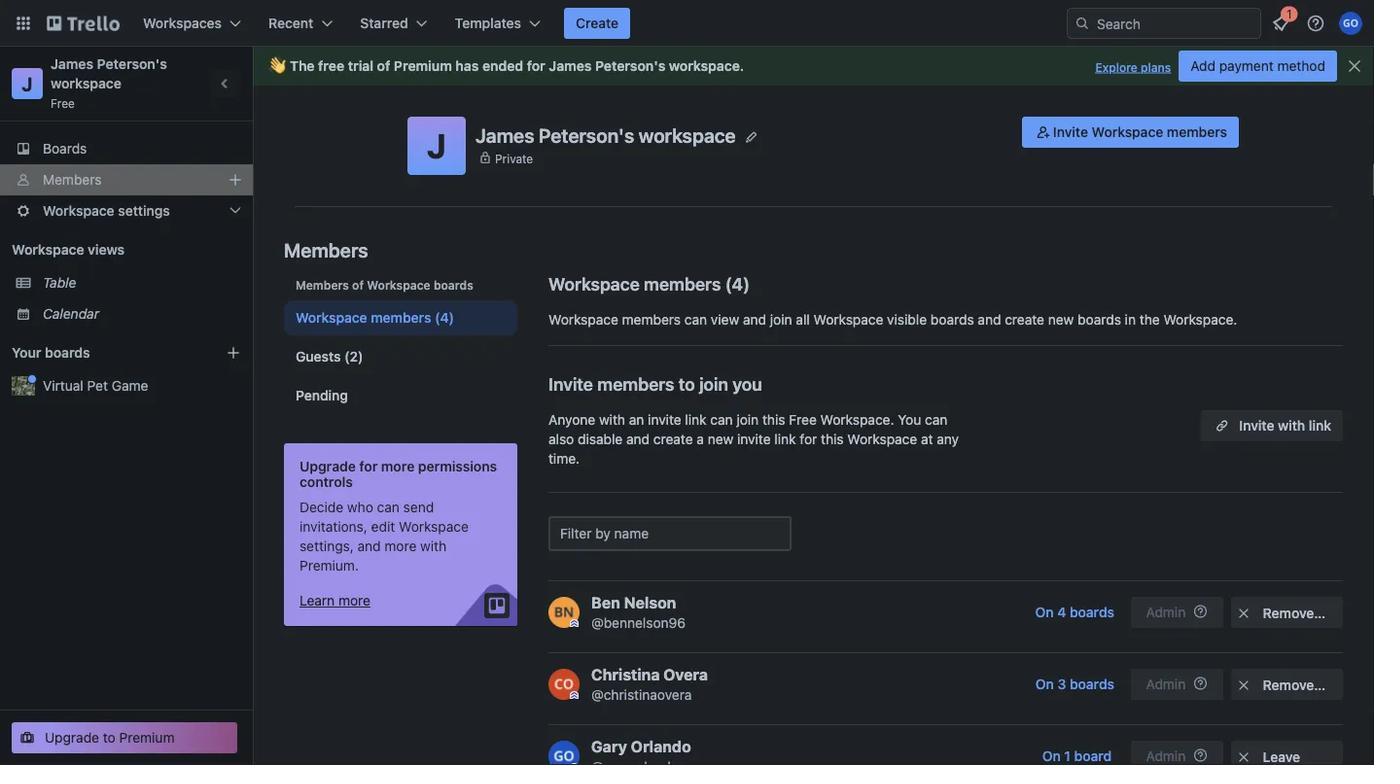Task type: describe. For each thing, give the bounding box(es) containing it.
this member is an admin of this workspace. image for ben nelson
[[570, 619, 579, 628]]

.
[[740, 58, 744, 74]]

back to home image
[[47, 8, 120, 39]]

(4)
[[435, 310, 454, 326]]

christina
[[591, 666, 660, 684]]

1 vertical spatial members
[[284, 238, 368, 261]]

for inside anyone with an invite link can join this free workspace. you can also disable and create a new invite link for this workspace at any time.
[[800, 431, 817, 447]]

@christinaovera
[[591, 687, 692, 703]]

james peterson's workspace
[[476, 124, 736, 147]]

add board image
[[226, 345, 241, 361]]

gary orlando
[[591, 738, 691, 756]]

0 vertical spatial new
[[1048, 312, 1074, 328]]

calendar
[[43, 306, 99, 322]]

boards right 3
[[1070, 676, 1114, 692]]

peterson's for james peterson's workspace
[[539, 124, 634, 147]]

members of workspace boards
[[296, 278, 473, 292]]

upgrade for upgrade to premium
[[45, 730, 99, 746]]

for inside banner
[[527, 58, 545, 74]]

search image
[[1075, 16, 1090, 31]]

templates button
[[443, 8, 552, 39]]

on 4 boards link
[[1027, 597, 1123, 628]]

members inside 'link'
[[43, 172, 102, 188]]

j for the j link
[[22, 72, 33, 95]]

edit
[[371, 519, 395, 535]]

james peterson's workspace link
[[51, 56, 171, 91]]

upgrade to premium
[[45, 730, 175, 746]]

on 3 boards link
[[1027, 669, 1123, 700]]

table link
[[43, 273, 241, 293]]

0 vertical spatial this
[[762, 412, 785, 428]]

1 vertical spatial of
[[352, 278, 364, 292]]

workspace inside upgrade for more permissions controls decide who can send invitations, edit workspace settings, and more with premium.
[[399, 519, 469, 535]]

join inside anyone with an invite link can join this free workspace. you can also disable and create a new invite link for this workspace at any time.
[[737, 412, 759, 428]]

any
[[937, 431, 959, 447]]

banner containing 👋
[[253, 47, 1374, 86]]

in
[[1125, 312, 1136, 328]]

admin button for overa
[[1131, 669, 1223, 700]]

and inside anyone with an invite link can join this free workspace. you can also disable and create a new invite link for this workspace at any time.
[[626, 431, 650, 447]]

anyone with an invite link can join this free workspace. you can also disable and create a new invite link for this workspace at any time.
[[548, 412, 959, 467]]

ben nelson @bennelson96
[[591, 594, 686, 631]]

settings
[[118, 203, 170, 219]]

👋
[[268, 58, 282, 74]]

2 horizontal spatial join
[[770, 312, 792, 328]]

invite for invite workspace members
[[1053, 124, 1088, 140]]

all
[[796, 312, 810, 328]]

and right view
[[743, 312, 766, 328]]

visible
[[887, 312, 927, 328]]

invite with link button
[[1200, 410, 1343, 441]]

learn more
[[300, 593, 370, 609]]

0 horizontal spatial invite
[[648, 412, 681, 428]]

workspace inside button
[[1092, 124, 1163, 140]]

( 4 )
[[725, 273, 750, 294]]

you
[[733, 373, 762, 394]]

members left ( on the top right
[[644, 273, 721, 294]]

overa
[[663, 666, 708, 684]]

open information menu image
[[1306, 14, 1325, 33]]

explore plans button
[[1095, 55, 1171, 79]]

boards
[[43, 141, 87, 157]]

members up invite members to join you
[[622, 312, 681, 328]]

on 1 board
[[1042, 748, 1112, 764]]

virtual pet game
[[43, 378, 148, 394]]

boards link
[[0, 133, 253, 164]]

the
[[290, 58, 315, 74]]

virtual
[[43, 378, 83, 394]]

link inside button
[[1309, 418, 1331, 434]]

workspace navigation collapse icon image
[[212, 70, 239, 97]]

0 vertical spatial more
[[381, 459, 415, 475]]

invite for invite with link
[[1239, 418, 1274, 434]]

boards up (4)
[[434, 278, 473, 292]]

workspace settings button
[[0, 195, 253, 227]]

sm image for gary orlando
[[1234, 748, 1253, 765]]

admin for overa
[[1146, 676, 1186, 692]]

pending link
[[284, 378, 517, 413]]

1 horizontal spatial of
[[377, 58, 390, 74]]

(
[[725, 273, 732, 294]]

add payment method button
[[1179, 51, 1337, 82]]

at
[[921, 431, 933, 447]]

workspace settings
[[43, 203, 170, 219]]

and right visible
[[978, 312, 1001, 328]]

(2)
[[344, 349, 363, 365]]

game
[[112, 378, 148, 394]]

this member is an admin of this workspace. image
[[570, 763, 579, 765]]

invite members to join you
[[548, 373, 762, 394]]

workspace inside banner
[[669, 58, 740, 74]]

ben
[[591, 594, 620, 612]]

guests
[[296, 349, 341, 365]]

with for anyone
[[599, 412, 625, 428]]

boards right visible
[[931, 312, 974, 328]]

controls
[[300, 474, 353, 490]]

james for james peterson's workspace free
[[51, 56, 93, 72]]

view
[[711, 312, 739, 328]]

wave image
[[268, 57, 282, 75]]

on 3 boards
[[1036, 676, 1114, 692]]

recent
[[268, 15, 313, 31]]

james peterson's workspace free
[[51, 56, 171, 110]]

the
[[1140, 312, 1160, 328]]

workspace inside anyone with an invite link can join this free workspace. you can also disable and create a new invite link for this workspace at any time.
[[847, 431, 917, 447]]

free inside james peterson's workspace free
[[51, 96, 75, 110]]

1 notification image
[[1269, 12, 1292, 35]]

virtual pet game link
[[43, 376, 241, 396]]

board
[[1074, 748, 1112, 764]]

invitations,
[[300, 519, 367, 535]]

members down members of workspace boards
[[371, 310, 431, 326]]

views
[[88, 242, 125, 258]]

time.
[[548, 451, 580, 467]]

3 admin from the top
[[1146, 748, 1186, 764]]

1
[[1064, 748, 1071, 764]]

1 vertical spatial this
[[821, 431, 844, 447]]

sm image for christina overa
[[1234, 676, 1253, 695]]

0 horizontal spatial join
[[699, 373, 728, 394]]

workspace for james peterson's workspace
[[639, 124, 736, 147]]

members inside 'invite workspace members' button
[[1167, 124, 1227, 140]]

upgrade to premium link
[[12, 723, 237, 754]]

free
[[318, 58, 344, 74]]

2 vertical spatial members
[[296, 278, 349, 292]]



Task type: vqa. For each thing, say whether or not it's contained in the screenshot.
$12.50 USD PER USER PER MONTH
no



Task type: locate. For each thing, give the bounding box(es) containing it.
invite with link
[[1239, 418, 1331, 434]]

4
[[732, 273, 743, 294], [1057, 604, 1066, 620]]

1 vertical spatial create
[[653, 431, 693, 447]]

j inside the j link
[[22, 72, 33, 95]]

0 horizontal spatial with
[[420, 538, 447, 554]]

starred
[[360, 15, 408, 31]]

1 horizontal spatial to
[[679, 373, 695, 394]]

1 horizontal spatial workspace members
[[548, 273, 721, 294]]

1 admin from the top
[[1146, 604, 1186, 620]]

2 vertical spatial invite
[[1239, 418, 1274, 434]]

decide
[[300, 499, 343, 515]]

1 vertical spatial new
[[708, 431, 734, 447]]

1 vertical spatial to
[[103, 730, 115, 746]]

0 vertical spatial sm image
[[1234, 676, 1253, 695]]

Filter by name text field
[[548, 516, 792, 551]]

members up an
[[597, 373, 674, 394]]

has
[[456, 58, 479, 74]]

invite right a
[[737, 431, 771, 447]]

join
[[770, 312, 792, 328], [699, 373, 728, 394], [737, 412, 759, 428]]

1 horizontal spatial invite
[[737, 431, 771, 447]]

on inside 'link'
[[1035, 604, 1054, 620]]

more right the learn
[[338, 593, 370, 609]]

with inside button
[[1278, 418, 1305, 434]]

1 vertical spatial 4
[[1057, 604, 1066, 620]]

for inside upgrade for more permissions controls decide who can send invitations, edit workspace settings, and more with premium.
[[359, 459, 378, 475]]

1 vertical spatial workspace
[[51, 75, 122, 91]]

2 horizontal spatial link
[[1309, 418, 1331, 434]]

boards up on 3 boards
[[1070, 604, 1114, 620]]

3 admin button from the top
[[1131, 741, 1223, 765]]

you
[[898, 412, 921, 428]]

workspace members can view and join all workspace visible boards and create new boards in the workspace.
[[548, 312, 1237, 328]]

2 remove… from the top
[[1263, 677, 1326, 693]]

recent button
[[257, 8, 345, 39]]

remove… for overa
[[1263, 677, 1326, 693]]

0 horizontal spatial sm image
[[1034, 123, 1053, 142]]

4 up 3
[[1057, 604, 1066, 620]]

0 vertical spatial workspace.
[[1163, 312, 1237, 328]]

j for j 'button' on the left of page
[[427, 125, 446, 166]]

workspace inside james peterson's workspace free
[[51, 75, 122, 91]]

new inside anyone with an invite link can join this free workspace. you can also disable and create a new invite link for this workspace at any time.
[[708, 431, 734, 447]]

explore plans
[[1095, 60, 1171, 74]]

members link
[[0, 164, 253, 195]]

0 vertical spatial invite
[[1053, 124, 1088, 140]]

workspaces button
[[131, 8, 253, 39]]

1 horizontal spatial upgrade
[[300, 459, 356, 475]]

james down create button
[[549, 58, 592, 74]]

boards inside 'link'
[[1070, 604, 1114, 620]]

👋 the free trial of premium has ended for james peterson's workspace .
[[268, 58, 744, 74]]

j link
[[12, 68, 43, 99]]

nelson
[[624, 594, 676, 612]]

1 remove… from the top
[[1263, 605, 1326, 621]]

sm image inside the remove… link
[[1234, 604, 1253, 623]]

0 vertical spatial of
[[377, 58, 390, 74]]

method
[[1277, 58, 1325, 74]]

members down boards
[[43, 172, 102, 188]]

who
[[347, 499, 373, 515]]

add
[[1190, 58, 1216, 74]]

1 vertical spatial remove…
[[1263, 677, 1326, 693]]

boards
[[434, 278, 473, 292], [931, 312, 974, 328], [1078, 312, 1121, 328], [45, 345, 90, 361], [1070, 604, 1114, 620], [1070, 676, 1114, 692]]

0 horizontal spatial link
[[685, 412, 707, 428]]

boards up virtual
[[45, 345, 90, 361]]

members up guests
[[296, 278, 349, 292]]

1 vertical spatial sm image
[[1234, 748, 1253, 765]]

workspace members down members of workspace boards
[[296, 310, 431, 326]]

gary
[[591, 738, 627, 756]]

and down an
[[626, 431, 650, 447]]

send
[[403, 499, 434, 515]]

peterson's inside james peterson's workspace free
[[97, 56, 167, 72]]

admin button for nelson
[[1131, 597, 1223, 628]]

members up members of workspace boards
[[284, 238, 368, 261]]

members down the add at the right of the page
[[1167, 124, 1227, 140]]

0 horizontal spatial james
[[51, 56, 93, 72]]

invite workspace members
[[1053, 124, 1227, 140]]

templates
[[455, 15, 521, 31]]

1 vertical spatial this member is an admin of this workspace. image
[[570, 691, 579, 700]]

0 horizontal spatial new
[[708, 431, 734, 447]]

workspace. left you
[[820, 412, 894, 428]]

1 vertical spatial more
[[385, 538, 417, 554]]

1 remove… link from the top
[[1231, 597, 1343, 628]]

0 vertical spatial 4
[[732, 273, 743, 294]]

explore
[[1095, 60, 1138, 74]]

1 horizontal spatial james
[[476, 124, 534, 147]]

0 vertical spatial sm image
[[1034, 123, 1053, 142]]

remove… for nelson
[[1263, 605, 1326, 621]]

1 vertical spatial remove… link
[[1231, 669, 1343, 700]]

upgrade inside upgrade for more permissions controls decide who can send invitations, edit workspace settings, and more with premium.
[[300, 459, 356, 475]]

0 horizontal spatial create
[[653, 431, 693, 447]]

on left 1
[[1042, 748, 1061, 764]]

gary orlando (garyorlando) image
[[1339, 12, 1362, 35]]

remove…
[[1263, 605, 1326, 621], [1263, 677, 1326, 693]]

2 horizontal spatial for
[[800, 431, 817, 447]]

upgrade for upgrade for more permissions controls decide who can send invitations, edit workspace settings, and more with premium.
[[300, 459, 356, 475]]

disable
[[578, 431, 623, 447]]

your
[[12, 345, 41, 361]]

1 horizontal spatial workspace.
[[1163, 312, 1237, 328]]

james inside james peterson's workspace free
[[51, 56, 93, 72]]

4 up view
[[732, 273, 743, 294]]

0 vertical spatial create
[[1005, 312, 1044, 328]]

of up (2) at the top
[[352, 278, 364, 292]]

1 horizontal spatial 4
[[1057, 604, 1066, 620]]

can left view
[[684, 312, 707, 328]]

starred button
[[348, 8, 439, 39]]

an
[[629, 412, 644, 428]]

your boards with 1 items element
[[12, 341, 196, 365]]

calendar link
[[43, 304, 241, 324]]

1 vertical spatial admin
[[1146, 676, 1186, 692]]

0 vertical spatial free
[[51, 96, 75, 110]]

table
[[43, 275, 76, 291]]

4 for (
[[732, 273, 743, 294]]

@bennelson96
[[591, 615, 686, 631]]

sm image for ben nelson the remove… link
[[1234, 604, 1253, 623]]

1 horizontal spatial j
[[427, 125, 446, 166]]

0 horizontal spatial 4
[[732, 273, 743, 294]]

create inside anyone with an invite link can join this free workspace. you can also disable and create a new invite link for this workspace at any time.
[[653, 431, 693, 447]]

2 horizontal spatial with
[[1278, 418, 1305, 434]]

4 for on
[[1057, 604, 1066, 620]]

create
[[1005, 312, 1044, 328], [653, 431, 693, 447]]

workspace. right the
[[1163, 312, 1237, 328]]

0 horizontal spatial for
[[359, 459, 378, 475]]

0 horizontal spatial premium
[[119, 730, 175, 746]]

and inside upgrade for more permissions controls decide who can send invitations, edit workspace settings, and more with premium.
[[357, 538, 381, 554]]

1 horizontal spatial this
[[821, 431, 844, 447]]

workspace. inside anyone with an invite link can join this free workspace. you can also disable and create a new invite link for this workspace at any time.
[[820, 412, 894, 428]]

0 vertical spatial workspace members
[[548, 273, 721, 294]]

to
[[679, 373, 695, 394], [103, 730, 115, 746]]

2 vertical spatial workspace
[[639, 124, 736, 147]]

invite workspace members button
[[1022, 117, 1239, 148]]

invite
[[648, 412, 681, 428], [737, 431, 771, 447]]

1 vertical spatial on
[[1036, 676, 1054, 692]]

of right trial on the left top of page
[[377, 58, 390, 74]]

0 vertical spatial on
[[1035, 604, 1054, 620]]

permissions
[[418, 459, 497, 475]]

pet
[[87, 378, 108, 394]]

more up send
[[381, 459, 415, 475]]

workspace views
[[12, 242, 125, 258]]

join left all
[[770, 312, 792, 328]]

create button
[[564, 8, 630, 39]]

0 vertical spatial members
[[43, 172, 102, 188]]

banner
[[253, 47, 1374, 86]]

2 admin button from the top
[[1131, 669, 1223, 700]]

sm image
[[1234, 676, 1253, 695], [1234, 748, 1253, 765]]

admin right on 3 boards
[[1146, 676, 1186, 692]]

learn
[[300, 593, 335, 609]]

2 admin from the top
[[1146, 676, 1186, 692]]

admin right the board on the bottom right of the page
[[1146, 748, 1186, 764]]

j left private
[[427, 125, 446, 166]]

0 horizontal spatial invite
[[548, 373, 593, 394]]

1 horizontal spatial premium
[[394, 58, 452, 74]]

with for invite
[[1278, 418, 1305, 434]]

0 horizontal spatial j
[[22, 72, 33, 95]]

free
[[51, 96, 75, 110], [789, 412, 817, 428]]

new right a
[[708, 431, 734, 447]]

on for overa
[[1036, 676, 1054, 692]]

private
[[495, 151, 533, 165]]

0 horizontal spatial free
[[51, 96, 75, 110]]

more down edit
[[385, 538, 417, 554]]

james up private
[[476, 124, 534, 147]]

1 horizontal spatial create
[[1005, 312, 1044, 328]]

1 vertical spatial for
[[800, 431, 817, 447]]

1 sm image from the top
[[1234, 676, 1253, 695]]

payment
[[1219, 58, 1274, 74]]

james down back to home image
[[51, 56, 93, 72]]

sm image inside 'invite workspace members' button
[[1034, 123, 1053, 142]]

2 horizontal spatial james
[[549, 58, 592, 74]]

j
[[22, 72, 33, 95], [427, 125, 446, 166]]

0 vertical spatial admin
[[1146, 604, 1186, 620]]

peterson's for james peterson's workspace free
[[97, 56, 167, 72]]

2 this member is an admin of this workspace. image from the top
[[570, 691, 579, 700]]

can up edit
[[377, 499, 400, 515]]

0 vertical spatial remove… link
[[1231, 597, 1343, 628]]

sm image
[[1034, 123, 1053, 142], [1234, 604, 1253, 623]]

free inside anyone with an invite link can join this free workspace. you can also disable and create a new invite link for this workspace at any time.
[[789, 412, 817, 428]]

1 vertical spatial join
[[699, 373, 728, 394]]

join down you
[[737, 412, 759, 428]]

on 1 board link
[[1031, 741, 1123, 765]]

0 vertical spatial to
[[679, 373, 695, 394]]

of
[[377, 58, 390, 74], [352, 278, 364, 292]]

this member is an admin of this workspace. image left the "@christinaovera"
[[570, 691, 579, 700]]

0 vertical spatial invite
[[648, 412, 681, 428]]

on for nelson
[[1035, 604, 1054, 620]]

1 vertical spatial premium
[[119, 730, 175, 746]]

can down you
[[710, 412, 733, 428]]

j left james peterson's workspace free
[[22, 72, 33, 95]]

1 vertical spatial upgrade
[[45, 730, 99, 746]]

add payment method
[[1190, 58, 1325, 74]]

1 horizontal spatial sm image
[[1234, 604, 1253, 623]]

0 vertical spatial admin button
[[1131, 597, 1223, 628]]

2 vertical spatial on
[[1042, 748, 1061, 764]]

anyone
[[548, 412, 595, 428]]

primary element
[[0, 0, 1374, 47]]

0 vertical spatial j
[[22, 72, 33, 95]]

2 vertical spatial admin
[[1146, 748, 1186, 764]]

sm image for 'invite workspace members' button
[[1034, 123, 1053, 142]]

this member is an admin of this workspace. image for christina overa
[[570, 691, 579, 700]]

2 vertical spatial join
[[737, 412, 759, 428]]

admin button
[[1131, 597, 1223, 628], [1131, 669, 1223, 700], [1131, 741, 1223, 765]]

1 admin button from the top
[[1131, 597, 1223, 628]]

j button
[[407, 117, 466, 175]]

1 horizontal spatial link
[[774, 431, 796, 447]]

2 vertical spatial for
[[359, 459, 378, 475]]

with inside upgrade for more permissions controls decide who can send invitations, edit workspace settings, and more with premium.
[[420, 538, 447, 554]]

with inside anyone with an invite link can join this free workspace. you can also disable and create a new invite link for this workspace at any time.
[[599, 412, 625, 428]]

workspace for james peterson's workspace free
[[51, 75, 122, 91]]

1 vertical spatial free
[[789, 412, 817, 428]]

admin right 'on 4 boards'
[[1146, 604, 1186, 620]]

admin for nelson
[[1146, 604, 1186, 620]]

boards left in
[[1078, 312, 1121, 328]]

2 vertical spatial more
[[338, 593, 370, 609]]

0 horizontal spatial to
[[103, 730, 115, 746]]

upgrade for more permissions controls decide who can send invitations, edit workspace settings, and more with premium.
[[300, 459, 497, 574]]

christina overa @christinaovera
[[591, 666, 708, 703]]

0 horizontal spatial workspace members
[[296, 310, 431, 326]]

invite right an
[[648, 412, 681, 428]]

1 vertical spatial workspace.
[[820, 412, 894, 428]]

j inside j 'button'
[[427, 125, 446, 166]]

Search field
[[1090, 9, 1260, 38]]

a
[[697, 431, 704, 447]]

members
[[1167, 124, 1227, 140], [644, 273, 721, 294], [371, 310, 431, 326], [622, 312, 681, 328], [597, 373, 674, 394]]

0 vertical spatial join
[[770, 312, 792, 328]]

for
[[527, 58, 545, 74], [800, 431, 817, 447], [359, 459, 378, 475]]

on 4 boards
[[1035, 604, 1114, 620]]

0 vertical spatial this member is an admin of this workspace. image
[[570, 619, 579, 628]]

2 remove… link from the top
[[1231, 669, 1343, 700]]

settings,
[[300, 538, 354, 554]]

join left you
[[699, 373, 728, 394]]

workspace members left ( on the top right
[[548, 273, 721, 294]]

remove… link for ben nelson
[[1231, 597, 1343, 628]]

trial
[[348, 58, 374, 74]]

1 horizontal spatial invite
[[1053, 124, 1088, 140]]

on left 3
[[1036, 676, 1054, 692]]

2 sm image from the top
[[1234, 748, 1253, 765]]

0 horizontal spatial upgrade
[[45, 730, 99, 746]]

workspace members
[[548, 273, 721, 294], [296, 310, 431, 326]]

orlando
[[631, 738, 691, 756]]

1 horizontal spatial free
[[789, 412, 817, 428]]

invite for invite members to join you
[[548, 373, 593, 394]]

0 horizontal spatial workspace.
[[820, 412, 894, 428]]

workspace.
[[1163, 312, 1237, 328], [820, 412, 894, 428]]

1 vertical spatial workspace members
[[296, 310, 431, 326]]

new left in
[[1048, 312, 1074, 328]]

1 vertical spatial invite
[[737, 431, 771, 447]]

2 vertical spatial admin button
[[1131, 741, 1223, 765]]

4 inside 'on 4 boards' 'link'
[[1057, 604, 1066, 620]]

create
[[576, 15, 619, 31]]

0 vertical spatial premium
[[394, 58, 452, 74]]

and down edit
[[357, 538, 381, 554]]

0 vertical spatial workspace
[[669, 58, 740, 74]]

more inside button
[[338, 593, 370, 609]]

on
[[1035, 604, 1054, 620], [1036, 676, 1054, 692], [1042, 748, 1061, 764]]

can up at
[[925, 412, 947, 428]]

workspaces
[[143, 15, 222, 31]]

this member is an admin of this workspace. image
[[570, 619, 579, 628], [570, 691, 579, 700]]

0 horizontal spatial of
[[352, 278, 364, 292]]

1 this member is an admin of this workspace. image from the top
[[570, 619, 579, 628]]

james for james peterson's workspace
[[476, 124, 534, 147]]

workspace
[[1092, 124, 1163, 140], [43, 203, 114, 219], [12, 242, 84, 258], [548, 273, 640, 294], [367, 278, 430, 292], [296, 310, 367, 326], [548, 312, 618, 328], [813, 312, 883, 328], [847, 431, 917, 447], [399, 519, 469, 535]]

upgrade
[[300, 459, 356, 475], [45, 730, 99, 746]]

also
[[548, 431, 574, 447]]

1 horizontal spatial new
[[1048, 312, 1074, 328]]

can inside upgrade for more permissions controls decide who can send invitations, edit workspace settings, and more with premium.
[[377, 499, 400, 515]]

1 vertical spatial j
[[427, 125, 446, 166]]

1 horizontal spatial with
[[599, 412, 625, 428]]

1 vertical spatial admin button
[[1131, 669, 1223, 700]]

your boards
[[12, 345, 90, 361]]

remove… link for christina overa
[[1231, 669, 1343, 700]]

workspace inside dropdown button
[[43, 203, 114, 219]]

this member is an admin of this workspace. image left @bennelson96
[[570, 619, 579, 628]]

and
[[743, 312, 766, 328], [978, 312, 1001, 328], [626, 431, 650, 447], [357, 538, 381, 554]]

on up on 3 boards
[[1035, 604, 1054, 620]]

1 vertical spatial sm image
[[1234, 604, 1253, 623]]

0 vertical spatial remove…
[[1263, 605, 1326, 621]]

0 horizontal spatial this
[[762, 412, 785, 428]]

)
[[743, 273, 750, 294]]



